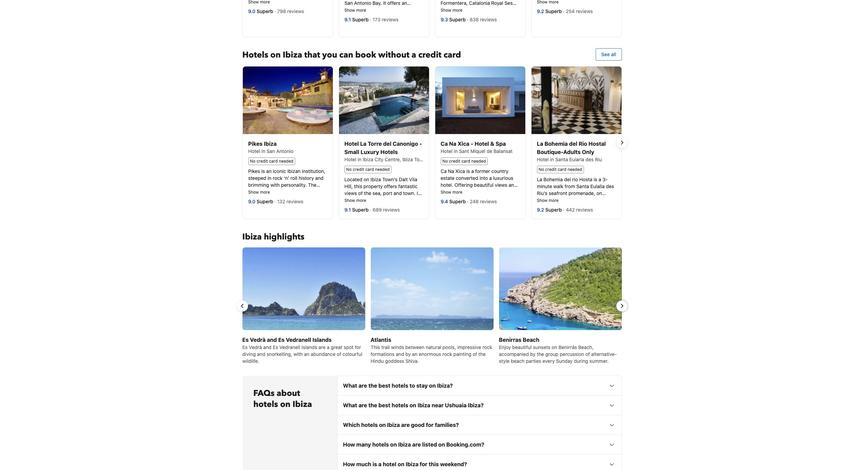 Task type: locate. For each thing, give the bounding box(es) containing it.
ibiza? up near
[[437, 383, 453, 389]]

of down great
[[337, 352, 341, 357]]

of inside the pikes is not exactly the hotel, but rather a temple, full of genius energy accumulated through...
[[293, 196, 297, 202]]

9.0 for 9.0 superb 798 reviews
[[248, 8, 255, 14]]

ushuaia
[[445, 403, 467, 409]]

the down what are the best hotels to stay on ibiza?
[[368, 403, 377, 409]]

0 vertical spatial islands
[[312, 337, 332, 343]]

the up late
[[364, 190, 371, 196]]

0 vertical spatial best
[[379, 383, 390, 389]]

1 vertical spatial 9.0
[[248, 199, 255, 205]]

on inside the faqs about hotels on ibiza
[[280, 399, 291, 410]]

0 vertical spatial na
[[449, 141, 456, 147]]

scored 9.2 element
[[537, 8, 545, 14], [537, 207, 545, 213]]

0 vertical spatial ca
[[441, 141, 448, 147]]

from 248 reviews element
[[467, 199, 498, 205]]

with inside la bohemia del rio hosta is a 3- minute walk from santa eulalia des riu's seafront promenade, on ibiza's east coast. it offers stylish rooms and an attractive garden with a pool.
[[537, 211, 546, 217]]

stylish inside la bohemia del rio hosta is a 3- minute walk from santa eulalia des riu's seafront promenade, on ibiza's east coast. it offers stylish rooms and an attractive garden with a pool.
[[597, 197, 611, 203]]

rated superb element down east
[[545, 207, 563, 213]]

scored 9.1 element left 173
[[344, 16, 352, 22]]

0 horizontal spatial views
[[344, 190, 357, 196]]

0 vertical spatial 9.2
[[537, 8, 544, 14]]

2 scored 9.0 element from the top
[[248, 199, 257, 205]]

de
[[487, 148, 492, 154]]

la bohemia del rio hostal boutique-adults only, hotel in santa eularia des riu image
[[531, 66, 621, 134]]

enjoy
[[499, 345, 511, 350]]

accompanied
[[499, 352, 529, 357]]

how for how many hotels on ibiza are listed on booking.com?
[[343, 442, 355, 448]]

rock inside pikes is an iconic ibizan institution, steeped in rock 'n' roll history and brimming with personality.
[[273, 175, 283, 181]]

1 vertical spatial bohemia
[[544, 177, 563, 182]]

rock down iconic at the top left of the page
[[273, 175, 283, 181]]

offers down the promenade,
[[582, 197, 595, 203]]

1 horizontal spatial -
[[471, 141, 473, 147]]

hotels
[[392, 383, 408, 389], [253, 399, 278, 410], [392, 403, 408, 409], [361, 422, 378, 428], [372, 442, 389, 448]]

0 horizontal spatial with
[[270, 182, 280, 188]]

with
[[270, 182, 280, 188], [537, 211, 546, 217], [293, 352, 303, 357]]

1 vertical spatial 9.2
[[537, 207, 544, 213]]

rated superb element for 132 reviews
[[257, 199, 275, 205]]

2 vertical spatial for
[[420, 462, 427, 468]]

0 horizontal spatial by
[[405, 352, 411, 357]]

0 vertical spatial with
[[270, 182, 280, 188]]

hotels inside hotel la torre del canonigo - small luxury hotels hotel in ibiza city centre, ibiza town
[[380, 149, 398, 155]]

2 horizontal spatial with
[[537, 211, 546, 217]]

ca for -
[[441, 141, 448, 147]]

with inside pikes is an iconic ibizan institution, steeped in rock 'n' roll history and brimming with personality.
[[270, 182, 280, 188]]

1 vertical spatial pikes
[[248, 168, 260, 174]]

an inside la bohemia del rio hosta is a 3- minute walk from santa eulalia des riu's seafront promenade, on ibiza's east coast. it offers stylish rooms and an attractive garden with a pool.
[[562, 204, 567, 210]]

1 9.2 from the top
[[537, 8, 544, 14]]

la for is
[[537, 177, 542, 182]]

1 horizontal spatial hotels
[[380, 149, 398, 155]]

offers down town's
[[384, 184, 397, 189]]

the down impressive on the bottom of the page
[[479, 352, 486, 357]]

this left weekend?
[[429, 462, 439, 468]]

genius
[[299, 196, 313, 202]]

0 horizontal spatial ibiza?
[[437, 383, 453, 389]]

0 vertical spatial bohemia
[[545, 141, 568, 147]]

3 pikes from the top
[[248, 189, 260, 195]]

0 vertical spatial for
[[355, 345, 361, 350]]

2 horizontal spatial rock
[[483, 345, 492, 350]]

pikes inside pikes is an iconic ibizan institution, steeped in rock 'n' roll history and brimming with personality.
[[248, 168, 260, 174]]

card for small
[[365, 167, 374, 172]]

balconies.
[[466, 203, 489, 209]]

la up minute on the top of the page
[[537, 177, 542, 182]]

scored 9.2 element for 9.2 superb 442 reviews
[[537, 207, 545, 213]]

and inside pikes is an iconic ibizan institution, steeped in rock 'n' roll history and brimming with personality.
[[315, 175, 324, 181]]

summer.
[[590, 358, 609, 364]]

scored 9.0 element left 798
[[248, 8, 257, 14]]

des down only
[[586, 156, 594, 162]]

2 horizontal spatial offers
[[582, 197, 595, 203]]

2 scored 9.1 element from the top
[[344, 207, 352, 213]]

na inside ca na xica - hotel & spa hotel in sant miquel de balansat
[[449, 141, 456, 147]]

1 horizontal spatial rock
[[442, 352, 452, 357]]

2 how from the top
[[343, 462, 355, 468]]

bohemia for rio
[[545, 141, 568, 147]]

for inside dropdown button
[[420, 462, 427, 468]]

9.0 down brimming
[[248, 199, 255, 205]]

2 what from the top
[[343, 403, 357, 409]]

in inside hotel la torre del canonigo - small luxury hotels hotel in ibiza city centre, ibiza town
[[358, 156, 362, 162]]

1 scored 9.2 element from the top
[[537, 8, 545, 14]]

1 next image from the top
[[618, 139, 626, 147]]

1 horizontal spatial des
[[606, 184, 614, 189]]

for inside es vedrà and es vedranell islands es vedrà and es vedranell islands are a great spot for diving and snorkelling, with an abundance of colourful wildlife.
[[355, 345, 361, 350]]

scored 9.1 element inside hotels on ibiza that you can book without a credit card region
[[344, 207, 352, 213]]

hotel left "sant"
[[441, 148, 453, 154]]

show up 9.1 superb 173 reviews
[[344, 7, 355, 13]]

reviews for 254
[[576, 8, 593, 14]]

2 9.0 from the top
[[248, 199, 255, 205]]

0 vertical spatial what
[[343, 383, 357, 389]]

san
[[267, 148, 275, 154]]

superb down east
[[545, 207, 562, 213]]

bohemia inside la bohemia del rio hostal boutique-adults only hotel in santa eularia des riu
[[545, 141, 568, 147]]

1 vertical spatial with
[[537, 211, 546, 217]]

no credit card needed for del
[[539, 167, 582, 172]]

are left good
[[401, 422, 410, 428]]

temple,
[[267, 196, 284, 202]]

show more button for ca na xica - hotel & spa
[[441, 189, 462, 195]]

personality.
[[281, 182, 307, 188]]

scored 9.2 element left 254
[[537, 8, 545, 14]]

show more down brimming
[[248, 190, 270, 195]]

132
[[277, 199, 285, 205]]

1 vertical spatial views
[[344, 190, 357, 196]]

superb right 9.3
[[449, 16, 466, 22]]

in inside la bohemia del rio hostal boutique-adults only hotel in santa eularia des riu
[[550, 156, 554, 162]]

des down 3-
[[606, 184, 614, 189]]

superb left 173
[[352, 16, 369, 22]]

ibiza inside which hotels on ibiza are good for families? dropdown button
[[387, 422, 400, 428]]

santa inside la bohemia del rio hosta is a 3- minute walk from santa eulalia des riu's seafront promenade, on ibiza's east coast. it offers stylish rooms and an attractive garden with a pool.
[[576, 184, 589, 189]]

wildlife.
[[242, 358, 259, 364]]

0 horizontal spatial rock
[[273, 175, 283, 181]]

1 vertical spatial xica
[[455, 168, 465, 174]]

1 horizontal spatial views
[[495, 182, 507, 188]]

no credit card needed for torre
[[346, 167, 390, 172]]

del inside la bohemia del rio hostal boutique-adults only hotel in santa eularia des riu
[[569, 141, 577, 147]]

superb
[[257, 8, 273, 14], [545, 8, 562, 14], [352, 16, 369, 22], [449, 16, 466, 22], [257, 199, 273, 205], [449, 199, 466, 205], [352, 207, 369, 213], [545, 207, 562, 213]]

is inside la bohemia del rio hosta is a 3- minute walk from santa eulalia des riu's seafront promenade, on ibiza's east coast. it offers stylish rooms and an attractive garden with a pool.
[[594, 177, 597, 182]]

how left much
[[343, 462, 355, 468]]

1 horizontal spatial this
[[429, 462, 439, 468]]

1 vertical spatial vedrà
[[249, 345, 262, 350]]

xica up converted
[[455, 168, 465, 174]]

with right snorkelling,
[[293, 352, 303, 357]]

the inside the pikes is not exactly the hotel, but rather a temple, full of genius energy accumulated through...
[[292, 189, 299, 195]]

with up not on the top of the page
[[270, 182, 280, 188]]

bohemia inside la bohemia del rio hosta is a 3- minute walk from santa eulalia des riu's seafront promenade, on ibiza's east coast. it offers stylish rooms and an attractive garden with a pool.
[[544, 177, 563, 182]]

of right "full" at the left top of page
[[293, 196, 297, 202]]

1 horizontal spatial with
[[293, 352, 303, 357]]

how for how much is a hotel on ibiza for this weekend?
[[343, 462, 355, 468]]

an down coast.
[[562, 204, 567, 210]]

offers up conditioned
[[344, 197, 357, 203]]

1 vertical spatial all
[[471, 196, 476, 202]]

0 vertical spatial xica
[[458, 141, 469, 147]]

reviews for 798
[[287, 8, 304, 14]]

history
[[299, 175, 314, 181]]

air-
[[400, 197, 408, 203]]

an down between
[[412, 352, 418, 357]]

terraces
[[441, 203, 459, 209]]

1 9.0 from the top
[[248, 8, 255, 14]]

0 horizontal spatial santa
[[555, 156, 568, 162]]

rated superb element right 9.3
[[449, 16, 467, 22]]

no credit card needed down "san"
[[250, 159, 293, 164]]

0 vertical spatial pikes
[[248, 141, 263, 147]]

a inside es vedrà and es vedranell islands es vedrà and es vedranell islands are a great spot for diving and snorkelling, with an abundance of colourful wildlife.
[[327, 345, 329, 350]]

from 132 reviews element
[[275, 199, 305, 205]]

scored 9.1 element
[[344, 16, 352, 22], [344, 207, 352, 213]]

del
[[383, 141, 391, 147], [569, 141, 577, 147], [564, 177, 571, 182]]

0 vertical spatial views
[[495, 182, 507, 188]]

pikes inside pikes ibiza hotel in san antonio
[[248, 141, 263, 147]]

9.2 for 9.2 superb 254 reviews
[[537, 8, 544, 14]]

port
[[383, 190, 392, 196]]

city
[[375, 156, 383, 162]]

a
[[412, 49, 416, 61], [471, 168, 474, 174], [489, 175, 492, 181], [599, 177, 601, 182], [441, 189, 443, 195], [263, 196, 266, 202], [548, 211, 550, 217], [327, 345, 329, 350], [378, 462, 382, 468]]

card
[[444, 49, 461, 61], [269, 159, 278, 164], [462, 159, 470, 164], [365, 167, 374, 172], [558, 167, 566, 172]]

is up eulalia
[[594, 177, 597, 182]]

la inside la bohemia del rio hosta is a 3- minute walk from santa eulalia des riu's seafront promenade, on ibiza's east coast. it offers stylish rooms and an attractive garden with a pool.
[[537, 177, 542, 182]]

scored 9.2 element for 9.2 superb 254 reviews
[[537, 8, 545, 14]]

1 - from the left
[[419, 141, 422, 147]]

1 vertical spatial hotels
[[380, 149, 398, 155]]

no up located
[[346, 167, 352, 172]]

hotel inside pikes ibiza hotel in san antonio
[[248, 148, 260, 154]]

show for hotel la torre del canonigo - small luxury hotels
[[344, 198, 355, 203]]

views down luxurious
[[495, 182, 507, 188]]

del inside la bohemia del rio hosta is a 3- minute walk from santa eulalia des riu's seafront promenade, on ibiza's east coast. it offers stylish rooms and an attractive garden with a pool.
[[564, 177, 571, 182]]

superb for 132 reviews
[[257, 199, 273, 205]]

1 how from the top
[[343, 442, 355, 448]]

best down what are the best hotels to stay on ibiza?
[[379, 403, 390, 409]]

bohemia
[[545, 141, 568, 147], [544, 177, 563, 182]]

1 vertical spatial best
[[379, 403, 390, 409]]

1 vertical spatial 9.1
[[344, 207, 351, 213]]

is inside the pikes is not exactly the hotel, but rather a temple, full of genius energy accumulated through...
[[261, 189, 265, 195]]

1 pikes from the top
[[248, 141, 263, 147]]

an left abundance
[[304, 352, 310, 357]]

beach
[[523, 337, 539, 343]]

it
[[417, 190, 420, 196], [578, 197, 581, 203]]

more up 9.1 superb 173 reviews
[[356, 7, 366, 13]]

what inside dropdown button
[[343, 403, 357, 409]]

needed down antonio
[[279, 159, 293, 164]]

is right much
[[373, 462, 377, 468]]

no credit card needed up walk
[[539, 167, 582, 172]]

1 horizontal spatial ibiza?
[[468, 403, 484, 409]]

0 vertical spatial santa
[[555, 156, 568, 162]]

na
[[449, 141, 456, 147], [448, 168, 454, 174]]

town
[[414, 156, 426, 162]]

ca inside ca na xica is a former country estate converted into a luxurious hotel. offering beautiful views and a swimming pool, its spacious, stylish suites all have private terraces or balconies.
[[441, 168, 447, 174]]

1 vertical spatial what
[[343, 403, 357, 409]]

show more down hotel.
[[441, 190, 462, 195]]

1 by from the left
[[405, 352, 411, 357]]

ca na xica is a former country estate converted into a luxurious hotel. offering beautiful views and a swimming pool, its spacious, stylish suites all have private terraces or balconies.
[[441, 168, 517, 209]]

next image
[[618, 139, 626, 147], [618, 302, 626, 310]]

1 horizontal spatial by
[[530, 352, 536, 357]]

needed down the city
[[375, 167, 390, 172]]

1 ca from the top
[[441, 141, 448, 147]]

show more for la bohemia del rio hostal boutique-adults only
[[537, 198, 559, 203]]

1 vertical spatial it
[[578, 197, 581, 203]]

0 horizontal spatial -
[[419, 141, 422, 147]]

more up suites
[[453, 190, 462, 195]]

0 horizontal spatial it
[[417, 190, 420, 196]]

luxurious
[[493, 175, 513, 181]]

superb down late
[[352, 207, 369, 213]]

pikes inside the pikes is not exactly the hotel, but rather a temple, full of genius energy accumulated through...
[[248, 189, 260, 195]]

no up steeped
[[250, 159, 255, 164]]

0 vertical spatial rock
[[273, 175, 283, 181]]

of inside benirras beach enjoy beautiful sunsets on benirrás beach, accompanied by the group percussion of alternative- style beach parties every sunday during summer.
[[585, 352, 590, 357]]

with down rooms
[[537, 211, 546, 217]]

reviews for 132
[[287, 199, 303, 205]]

scored 9.0 element down brimming
[[248, 199, 257, 205]]

na inside ca na xica is a former country estate converted into a luxurious hotel. offering beautiful views and a swimming pool, its spacious, stylish suites all have private terraces or balconies.
[[448, 168, 454, 174]]

0 vertical spatial scored 9.1 element
[[344, 16, 352, 22]]

del for is
[[564, 177, 571, 182]]

9.0 superb 132 reviews
[[248, 199, 305, 205]]

del up adults
[[569, 141, 577, 147]]

rock for atlantis
[[483, 345, 492, 350]]

no credit card needed
[[250, 159, 293, 164], [442, 159, 486, 164], [346, 167, 390, 172], [539, 167, 582, 172]]

superb left 254
[[545, 8, 562, 14]]

superb for 254 reviews
[[545, 8, 562, 14]]

no for ca na xica - hotel & spa
[[442, 159, 448, 164]]

0 vertical spatial it
[[417, 190, 420, 196]]

with inside es vedrà and es vedranell islands es vedrà and es vedranell islands are a great spot for diving and snorkelling, with an abundance of colourful wildlife.
[[293, 352, 303, 357]]

views inside ca na xica is a former country estate converted into a luxurious hotel. offering beautiful views and a swimming pool, its spacious, stylish suites all have private terraces or balconies.
[[495, 182, 507, 188]]

no for la bohemia del rio hostal boutique-adults only
[[539, 167, 544, 172]]

0 vertical spatial this
[[354, 184, 362, 189]]

bohemia up boutique-
[[545, 141, 568, 147]]

0 horizontal spatial beautiful
[[474, 182, 494, 188]]

what are the best hotels on ibiza near ushuaia ibiza? button
[[338, 396, 621, 415]]

1 vertical spatial how
[[343, 462, 355, 468]]

are inside es vedrà and es vedranell islands es vedrà and es vedranell islands are a great spot for diving and snorkelling, with an abundance of colourful wildlife.
[[319, 345, 326, 350]]

ibiza? inside dropdown button
[[468, 403, 484, 409]]

1 horizontal spatial all
[[611, 51, 616, 57]]

beautiful up accompanied in the bottom right of the page
[[512, 345, 532, 350]]

is inside pikes is an iconic ibizan institution, steeped in rock 'n' roll history and brimming with personality.
[[261, 168, 265, 174]]

santa
[[555, 156, 568, 162], [576, 184, 589, 189]]

0 vertical spatial scored 9.2 element
[[537, 8, 545, 14]]

what inside dropdown button
[[343, 383, 357, 389]]

1 vertical spatial this
[[429, 462, 439, 468]]

a down hotel.
[[441, 189, 443, 195]]

show more button for la bohemia del rio hostal boutique-adults only
[[537, 197, 559, 203]]

formations
[[371, 352, 395, 357]]

del inside hotel la torre del canonigo - small luxury hotels hotel in ibiza city centre, ibiza town
[[383, 141, 391, 147]]

what
[[343, 383, 357, 389], [343, 403, 357, 409]]

0 vertical spatial how
[[343, 442, 355, 448]]

rock left enjoy
[[483, 345, 492, 350]]

rock for pikes
[[273, 175, 283, 181]]

hotels
[[242, 49, 268, 61], [380, 149, 398, 155]]

are down colourful
[[359, 383, 367, 389]]

0 vertical spatial 9.0
[[248, 8, 255, 14]]

- inside hotel la torre del canonigo - small luxury hotels hotel in ibiza city centre, ibiza town
[[419, 141, 422, 147]]

best down hindu
[[379, 383, 390, 389]]

scored 9.1 element for 9.1 superb 173 reviews
[[344, 16, 352, 22]]

2 9.2 from the top
[[537, 207, 544, 213]]

best inside dropdown button
[[379, 403, 390, 409]]

2 vertical spatial with
[[293, 352, 303, 357]]

have
[[477, 196, 488, 202]]

1 horizontal spatial stylish
[[597, 197, 611, 203]]

this
[[371, 345, 380, 350]]

1 9.1 from the top
[[344, 16, 351, 22]]

can
[[339, 49, 353, 61]]

la for boutique-
[[537, 141, 543, 147]]

sant
[[459, 148, 469, 154]]

0 horizontal spatial stylish
[[441, 196, 455, 202]]

boutique-
[[537, 149, 563, 155]]

swimming
[[445, 189, 467, 195]]

what for what are the best hotels on ibiza near ushuaia ibiza?
[[343, 403, 357, 409]]

1 horizontal spatial santa
[[576, 184, 589, 189]]

xica up "sant"
[[458, 141, 469, 147]]

reviews for 838
[[480, 16, 497, 22]]

more down seafront
[[549, 198, 559, 203]]

that
[[304, 49, 320, 61]]

rated superb element for 248 reviews
[[449, 199, 467, 205]]

rock down pools,
[[442, 352, 452, 357]]

show
[[344, 7, 355, 13], [441, 7, 451, 13], [248, 190, 259, 195], [441, 190, 451, 195], [344, 198, 355, 203], [537, 198, 548, 203]]

in right steeped
[[268, 175, 271, 181]]

la inside la bohemia del rio hostal boutique-adults only hotel in santa eularia des riu
[[537, 141, 543, 147]]

ibiza? right "ushuaia"
[[468, 403, 484, 409]]

show more for ca na xica - hotel & spa
[[441, 190, 462, 195]]

pool.
[[551, 211, 563, 217]]

3-
[[603, 177, 608, 182]]

this
[[354, 184, 362, 189], [429, 462, 439, 468]]

1 vertical spatial for
[[426, 422, 434, 428]]

for down listed
[[420, 462, 427, 468]]

and inside atlantis this trail winds between natural pools, impressive rock formations and by an enormous rock painting of the hindu goddess shiva.
[[396, 352, 404, 357]]

1 vertical spatial scored 9.0 element
[[248, 199, 257, 205]]

rated superb element
[[257, 8, 275, 14], [545, 8, 563, 14], [352, 16, 370, 22], [449, 16, 467, 22], [257, 199, 275, 205], [449, 199, 467, 205], [352, 207, 370, 213], [545, 207, 563, 213]]

every
[[543, 358, 555, 364]]

1 vertical spatial beautiful
[[512, 345, 532, 350]]

credit for in
[[449, 159, 460, 164]]

hotels inside dropdown button
[[361, 422, 378, 428]]

rated superb element left 254
[[545, 8, 563, 14]]

show more up rooms
[[537, 198, 559, 203]]

canonigo
[[393, 141, 418, 147]]

full
[[285, 196, 292, 202]]

ibiza highlights
[[242, 231, 304, 243]]

2 best from the top
[[379, 403, 390, 409]]

1 vertical spatial des
[[606, 184, 614, 189]]

iconic
[[273, 168, 286, 174]]

is left not on the top of the page
[[261, 189, 265, 195]]

in inside ca na xica - hotel & spa hotel in sant miquel de balansat
[[454, 148, 458, 154]]

la up luxury
[[360, 141, 367, 147]]

rated superb element left 173
[[352, 16, 370, 22]]

rated superb element down swimming
[[449, 199, 467, 205]]

alternative-
[[591, 352, 617, 357]]

are
[[319, 345, 326, 350], [359, 383, 367, 389], [359, 403, 367, 409], [401, 422, 410, 428], [412, 442, 421, 448]]

1 vertical spatial rock
[[483, 345, 492, 350]]

1 vertical spatial ca
[[441, 168, 447, 174]]

show down hotel.
[[441, 190, 451, 195]]

benirras beach image
[[499, 248, 622, 370]]

hotel left "san"
[[248, 148, 260, 154]]

rated superb element for 798 reviews
[[257, 8, 275, 14]]

1 vertical spatial na
[[448, 168, 454, 174]]

a right rather
[[263, 196, 266, 202]]

in left "san"
[[261, 148, 265, 154]]

fantastic
[[398, 184, 418, 189]]

9.1 for 9.1 superb 173 reviews
[[344, 16, 351, 22]]

colourful
[[343, 352, 362, 357]]

rated superb element down not on the top of the page
[[257, 199, 275, 205]]

scored 9.1 element for 9.1 superb 689 reviews
[[344, 207, 352, 213]]

0 vertical spatial hotels
[[242, 49, 268, 61]]

faqs about hotels on ibiza
[[253, 388, 312, 410]]

hill,
[[344, 184, 353, 189]]

2 next image from the top
[[618, 302, 626, 310]]

la up boutique-
[[537, 141, 543, 147]]

2 pikes from the top
[[248, 168, 260, 174]]

from 254 reviews element
[[563, 8, 594, 14]]

small
[[344, 149, 359, 155]]

percussion
[[560, 352, 584, 357]]

0 vertical spatial ibiza?
[[437, 383, 453, 389]]

9.1 inside hotels on ibiza that you can book without a credit card region
[[344, 207, 351, 213]]

0 vertical spatial all
[[611, 51, 616, 57]]

hotel down small
[[344, 156, 356, 162]]

0 vertical spatial beautiful
[[474, 182, 494, 188]]

show more button up rooms
[[537, 197, 559, 203]]

838
[[470, 16, 479, 22]]

1 horizontal spatial offers
[[384, 184, 397, 189]]

santa up the promenade,
[[576, 184, 589, 189]]

show more button up conditioned
[[344, 197, 366, 203]]

offers inside la bohemia del rio hosta is a 3- minute walk from santa eulalia des riu's seafront promenade, on ibiza's east coast. it offers stylish rooms and an attractive garden with a pool.
[[582, 197, 595, 203]]

hotel inside la bohemia del rio hostal boutique-adults only hotel in santa eularia des riu
[[537, 156, 549, 162]]

1 scored 9.0 element from the top
[[248, 8, 257, 14]]

xica inside ca na xica - hotel & spa hotel in sant miquel de balansat
[[458, 141, 469, 147]]

no for hotel la torre del canonigo - small luxury hotels
[[346, 167, 352, 172]]

1 horizontal spatial it
[[578, 197, 581, 203]]

needed for canonigo
[[375, 167, 390, 172]]

9.1
[[344, 16, 351, 22], [344, 207, 351, 213]]

1 best from the top
[[379, 383, 390, 389]]

ca for is
[[441, 168, 447, 174]]

show for pikes ibiza
[[248, 190, 259, 195]]

hotel la torre del canonigo - small luxury hotels, hotel in ibiza town image
[[339, 66, 429, 134]]

ibiza inside located on ibiza town's dalt vila hill, this property offers fantastic views of the sea, port and town. it offers late breakfast and air- conditioned rooms.
[[371, 177, 381, 182]]

of down impressive on the bottom of the page
[[473, 352, 477, 357]]

scored 9.0 element
[[248, 8, 257, 14], [248, 199, 257, 205]]

1 vertical spatial next image
[[618, 302, 626, 310]]

on inside la bohemia del rio hosta is a 3- minute walk from santa eulalia des riu's seafront promenade, on ibiza's east coast. it offers stylish rooms and an attractive garden with a pool.
[[597, 190, 602, 196]]

xica inside ca na xica is a former country estate converted into a luxurious hotel. offering beautiful views and a swimming pool, its spacious, stylish suites all have private terraces or balconies.
[[455, 168, 465, 174]]

2 scored 9.2 element from the top
[[537, 207, 545, 213]]

1 vertical spatial santa
[[576, 184, 589, 189]]

9.2 inside hotels on ibiza that you can book without a credit card region
[[537, 207, 544, 213]]

superb down not on the top of the page
[[257, 199, 273, 205]]

9.0 inside hotels on ibiza that you can book without a credit card region
[[248, 199, 255, 205]]

ca inside ca na xica - hotel & spa hotel in sant miquel de balansat
[[441, 141, 448, 147]]

what for what are the best hotels to stay on ibiza?
[[343, 383, 357, 389]]

of up late
[[358, 190, 363, 196]]

1 what from the top
[[343, 383, 357, 389]]

hotels inside the faqs about hotels on ibiza
[[253, 399, 278, 410]]

good
[[411, 422, 425, 428]]

0 horizontal spatial hotels
[[242, 49, 268, 61]]

na for -
[[449, 141, 456, 147]]

no up estate
[[442, 159, 448, 164]]

pool,
[[468, 189, 479, 195]]

in down boutique-
[[550, 156, 554, 162]]

beautiful inside ca na xica is a former country estate converted into a luxurious hotel. offering beautiful views and a swimming pool, its spacious, stylish suites all have private terraces or balconies.
[[474, 182, 494, 188]]

vedranell
[[286, 337, 311, 343], [279, 345, 300, 350]]

brimming
[[248, 182, 269, 188]]

are up which
[[359, 403, 367, 409]]

0 vertical spatial scored 9.0 element
[[248, 8, 257, 14]]

1 vertical spatial ibiza?
[[468, 403, 484, 409]]

0 vertical spatial 9.1
[[344, 16, 351, 22]]

0 horizontal spatial this
[[354, 184, 362, 189]]

for
[[355, 345, 361, 350], [426, 422, 434, 428], [420, 462, 427, 468]]

1 vertical spatial scored 9.2 element
[[537, 207, 545, 213]]

2 vertical spatial pikes
[[248, 189, 260, 195]]

more up 9.3 superb 838 reviews
[[453, 7, 462, 13]]

0 vertical spatial next image
[[618, 139, 626, 147]]

the inside what are the best hotels to stay on ibiza? dropdown button
[[368, 383, 377, 389]]

luxury
[[361, 149, 379, 155]]

0 vertical spatial des
[[586, 156, 594, 162]]

no credit card needed down the city
[[346, 167, 390, 172]]

best inside dropdown button
[[379, 383, 390, 389]]

show more button up scored 9.3 element
[[441, 7, 462, 13]]

0 horizontal spatial des
[[586, 156, 594, 162]]

miquel
[[471, 148, 485, 154]]

show more for pikes ibiza
[[248, 190, 270, 195]]

9.1 down hill,
[[344, 207, 351, 213]]

pikes is an iconic ibizan institution, steeped in rock 'n' roll history and brimming with personality.
[[248, 168, 325, 188]]

superb for 442 reviews
[[545, 207, 562, 213]]

sunsets
[[533, 345, 550, 350]]

beautiful down into
[[474, 182, 494, 188]]

more for la bohemia del rio hostal boutique-adults only
[[549, 198, 559, 203]]

2 9.1 from the top
[[344, 207, 351, 213]]

2 ca from the top
[[441, 168, 447, 174]]

no
[[250, 159, 255, 164], [442, 159, 448, 164], [346, 167, 352, 172], [539, 167, 544, 172]]

2 - from the left
[[471, 141, 473, 147]]

no up minute on the top of the page
[[539, 167, 544, 172]]

pikes for ibiza
[[248, 141, 263, 147]]

del for boutique-
[[569, 141, 577, 147]]

1 vertical spatial scored 9.1 element
[[344, 207, 352, 213]]

pikes ibiza, hotel in san antonio image
[[243, 66, 333, 134]]

credit
[[418, 49, 442, 61], [257, 159, 268, 164], [449, 159, 460, 164], [353, 167, 364, 172], [545, 167, 557, 172]]

what up which
[[343, 403, 357, 409]]

reviews for 442
[[576, 207, 593, 213]]

hotel la torre del canonigo - small luxury hotels hotel in ibiza city centre, ibiza town
[[344, 141, 426, 162]]

all
[[611, 51, 616, 57], [471, 196, 476, 202]]

between
[[405, 345, 425, 350]]

2 by from the left
[[530, 352, 536, 357]]

1 horizontal spatial beautiful
[[512, 345, 532, 350]]

bohemia up walk
[[544, 177, 563, 182]]

9.2 for 9.2 superb 442 reviews
[[537, 207, 544, 213]]

it right town.
[[417, 190, 420, 196]]

1 scored 9.1 element from the top
[[344, 16, 352, 22]]

0 horizontal spatial all
[[471, 196, 476, 202]]

east
[[552, 197, 562, 203]]

views down hill,
[[344, 190, 357, 196]]



Task type: describe. For each thing, give the bounding box(es) containing it.
rated superb element for 173 reviews
[[352, 16, 370, 22]]

from 173 reviews element
[[370, 16, 400, 22]]

book
[[355, 49, 376, 61]]

ibiza inside how many hotels on ibiza are listed on booking.com? dropdown button
[[398, 442, 411, 448]]

card for spa
[[462, 159, 470, 164]]

best for to
[[379, 383, 390, 389]]

card for adults
[[558, 167, 566, 172]]

to
[[410, 383, 415, 389]]

exactly
[[275, 189, 291, 195]]

0 vertical spatial vedrà
[[250, 337, 266, 343]]

style
[[499, 358, 510, 364]]

show more button up 9.1 superb 173 reviews
[[344, 7, 366, 13]]

the inside benirras beach enjoy beautiful sunsets on benirrás beach, accompanied by the group percussion of alternative- style beach parties every sunday during summer.
[[537, 352, 544, 357]]

show for la bohemia del rio hostal boutique-adults only
[[537, 198, 548, 203]]

an inside atlantis this trail winds between natural pools, impressive rock formations and by an enormous rock painting of the hindu goddess shiva.
[[412, 352, 418, 357]]

spot
[[344, 345, 354, 350]]

9.0 superb 798 reviews
[[248, 8, 305, 14]]

hotel
[[383, 462, 396, 468]]

rated superb element for 442 reviews
[[545, 207, 563, 213]]

property
[[364, 184, 383, 189]]

a inside dropdown button
[[378, 462, 382, 468]]

a right into
[[489, 175, 492, 181]]

suites
[[456, 196, 470, 202]]

of inside located on ibiza town's dalt vila hill, this property offers fantastic views of the sea, port and town. it offers late breakfast and air- conditioned rooms.
[[358, 190, 363, 196]]

hotel up small
[[344, 141, 359, 147]]

balansat
[[494, 148, 513, 154]]

reviews for 173
[[382, 16, 399, 22]]

stay
[[416, 383, 428, 389]]

diving
[[242, 352, 256, 357]]

which
[[343, 422, 360, 428]]

no for pikes ibiza
[[250, 159, 255, 164]]

families?
[[435, 422, 459, 428]]

9.1 for 9.1 superb 689 reviews
[[344, 207, 351, 213]]

ca na xica - hotel & spa, hotel in sant miquel de balansat image
[[435, 66, 525, 134]]

about
[[277, 388, 300, 399]]

on inside dropdown button
[[410, 403, 416, 409]]

during
[[574, 358, 588, 364]]

pikes for is
[[248, 168, 260, 174]]

hindu
[[371, 358, 384, 364]]

on inside benirras beach enjoy beautiful sunsets on benirrás beach, accompanied by the group percussion of alternative- style beach parties every sunday during summer.
[[552, 345, 557, 350]]

ibiza inside the faqs about hotels on ibiza
[[293, 399, 312, 410]]

scored 9.0 element for 9.0 superb 132 reviews
[[248, 199, 257, 205]]

listed
[[422, 442, 437, 448]]

the
[[308, 182, 317, 188]]

rated superb element for 689 reviews
[[352, 207, 370, 213]]

late
[[359, 197, 367, 203]]

what are the best hotels to stay on ibiza? button
[[338, 376, 621, 396]]

are inside dropdown button
[[359, 403, 367, 409]]

- inside ca na xica - hotel & spa hotel in sant miquel de balansat
[[471, 141, 473, 147]]

spacious,
[[487, 189, 508, 195]]

no credit card needed for hotel
[[250, 159, 293, 164]]

of inside atlantis this trail winds between natural pools, impressive rock formations and by an enormous rock painting of the hindu goddess shiva.
[[473, 352, 477, 357]]

show more button for hotel la torre del canonigo - small luxury hotels
[[344, 197, 366, 203]]

from
[[565, 184, 575, 189]]

beach,
[[578, 345, 594, 350]]

show more button for pikes ibiza
[[248, 189, 270, 195]]

a right without
[[412, 49, 416, 61]]

ibiza? inside dropdown button
[[437, 383, 453, 389]]

atlantis image
[[371, 248, 493, 370]]

es vedrà and es vedranell islands image
[[242, 248, 365, 370]]

adults
[[563, 149, 581, 155]]

0 vertical spatial vedranell
[[286, 337, 311, 343]]

rated superb element for 254 reviews
[[545, 8, 563, 14]]

needed for hotel
[[471, 159, 486, 164]]

in inside pikes is an iconic ibizan institution, steeped in rock 'n' roll history and brimming with personality.
[[268, 175, 271, 181]]

from 689 reviews element
[[370, 207, 401, 213]]

the inside atlantis this trail winds between natural pools, impressive rock formations and by an enormous rock painting of the hindu goddess shiva.
[[479, 352, 486, 357]]

248
[[470, 199, 479, 205]]

but
[[314, 189, 322, 195]]

no credit card needed for xica
[[442, 159, 486, 164]]

located on ibiza town's dalt vila hill, this property offers fantastic views of the sea, port and town. it offers late breakfast and air- conditioned rooms.
[[344, 177, 420, 210]]

des inside la bohemia del rio hosta is a 3- minute walk from santa eulalia des riu's seafront promenade, on ibiza's east coast. it offers stylish rooms and an attractive garden with a pool.
[[606, 184, 614, 189]]

9.0 for 9.0 superb 132 reviews
[[248, 199, 255, 205]]

needed for san
[[279, 159, 293, 164]]

attractive
[[568, 204, 590, 210]]

benirrás
[[559, 345, 577, 350]]

offering
[[455, 182, 473, 188]]

country
[[491, 168, 509, 174]]

which hotels on ibiza are good for families?
[[343, 422, 459, 428]]

superb for 798 reviews
[[257, 8, 273, 14]]

it inside la bohemia del rio hosta is a 3- minute walk from santa eulalia des riu's seafront promenade, on ibiza's east coast. it offers stylish rooms and an attractive garden with a pool.
[[578, 197, 581, 203]]

9.3
[[441, 16, 448, 22]]

xica for is
[[455, 168, 465, 174]]

reviews for 689
[[383, 207, 400, 213]]

superb for 838 reviews
[[449, 16, 466, 22]]

riu
[[595, 156, 602, 162]]

torre
[[368, 141, 382, 147]]

all inside ca na xica is a former country estate converted into a luxurious hotel. offering beautiful views and a swimming pool, its spacious, stylish suites all have private terraces or balconies.
[[471, 196, 476, 202]]

its
[[481, 189, 486, 195]]

this inside dropdown button
[[429, 462, 439, 468]]

ibiza highlights section
[[237, 248, 627, 370]]

this inside located on ibiza town's dalt vila hill, this property offers fantastic views of the sea, port and town. it offers late breakfast and air- conditioned rooms.
[[354, 184, 362, 189]]

scored 9.0 element for 9.0 superb 798 reviews
[[248, 8, 257, 14]]

reviews for 248
[[480, 199, 497, 205]]

town.
[[403, 190, 415, 196]]

previous image
[[238, 302, 246, 310]]

is inside dropdown button
[[373, 462, 377, 468]]

stylish inside ca na xica is a former country estate converted into a luxurious hotel. offering beautiful views and a swimming pool, its spacious, stylish suites all have private terraces or balconies.
[[441, 196, 455, 202]]

former
[[475, 168, 490, 174]]

more for ca na xica - hotel & spa
[[453, 190, 462, 195]]

beautiful inside benirras beach enjoy beautiful sunsets on benirrás beach, accompanied by the group percussion of alternative- style beach parties every sunday during summer.
[[512, 345, 532, 350]]

and inside ca na xica is a former country estate converted into a luxurious hotel. offering beautiful views and a swimming pool, its spacious, stylish suites all have private terraces or balconies.
[[509, 182, 517, 188]]

es vedrà and es vedranell islands es vedrà and es vedranell islands are a great spot for diving and snorkelling, with an abundance of colourful wildlife.
[[242, 337, 362, 364]]

0 horizontal spatial offers
[[344, 197, 357, 203]]

a left 3-
[[599, 177, 601, 182]]

of inside es vedrà and es vedranell islands es vedrà and es vedranell islands are a great spot for diving and snorkelling, with an abundance of colourful wildlife.
[[337, 352, 341, 357]]

you
[[322, 49, 337, 61]]

eulalia
[[590, 184, 605, 189]]

superb for 248 reviews
[[449, 199, 466, 205]]

the inside located on ibiza town's dalt vila hill, this property offers fantastic views of the sea, port and town. it offers late breakfast and air- conditioned rooms.
[[364, 190, 371, 196]]

garden
[[591, 204, 607, 210]]

beach
[[511, 358, 525, 364]]

credit for hotels
[[353, 167, 364, 172]]

ibiza inside how much is a hotel on ibiza for this weekend? dropdown button
[[406, 462, 419, 468]]

the inside what are the best hotels on ibiza near ushuaia ibiza? dropdown button
[[368, 403, 377, 409]]

walk
[[553, 184, 563, 189]]

from 442 reviews element
[[563, 207, 594, 213]]

superb for 173 reviews
[[352, 16, 369, 22]]

benirras
[[499, 337, 521, 343]]

on inside located on ibiza town's dalt vila hill, this property offers fantastic views of the sea, port and town. it offers late breakfast and air- conditioned rooms.
[[364, 177, 369, 182]]

hotels on ibiza that you can book without a credit card
[[242, 49, 461, 61]]

a left pool. on the top
[[548, 211, 550, 217]]

9.1 superb 689 reviews
[[344, 207, 401, 213]]

rio
[[579, 141, 587, 147]]

442
[[566, 207, 575, 213]]

show more for hotel la torre del canonigo - small luxury hotels
[[344, 198, 366, 203]]

a inside the pikes is not exactly the hotel, but rather a temple, full of genius energy accumulated through...
[[263, 196, 266, 202]]

more for pikes ibiza
[[260, 190, 270, 195]]

9.4 superb 248 reviews
[[441, 199, 498, 205]]

next image inside ibiza highlights section
[[618, 302, 626, 310]]

scored 9.4 element
[[441, 199, 449, 205]]

credit for hotel
[[545, 167, 557, 172]]

benirras beach enjoy beautiful sunsets on benirrás beach, accompanied by the group percussion of alternative- style beach parties every sunday during summer.
[[499, 337, 617, 364]]

pools,
[[443, 345, 456, 350]]

from 798 reviews element
[[275, 8, 305, 14]]

great
[[331, 345, 342, 350]]

next image inside hotels on ibiza that you can book without a credit card region
[[618, 139, 626, 147]]

show for ca na xica - hotel & spa
[[441, 190, 451, 195]]

by inside benirras beach enjoy beautiful sunsets on benirrás beach, accompanied by the group percussion of alternative- style beach parties every sunday during summer.
[[530, 352, 536, 357]]

vila
[[409, 177, 417, 182]]

not
[[266, 189, 274, 195]]

show up scored 9.3 element
[[441, 7, 451, 13]]

na for is
[[448, 168, 454, 174]]

roll
[[291, 175, 297, 181]]

hotels on ibiza that you can book without a credit card region
[[237, 66, 627, 219]]

much
[[356, 462, 371, 468]]

on inside dropdown button
[[379, 422, 386, 428]]

for inside dropdown button
[[426, 422, 434, 428]]

bohemia for rio
[[544, 177, 563, 182]]

show more up scored 9.3 element
[[441, 7, 462, 13]]

institution,
[[302, 168, 325, 174]]

2 vertical spatial rock
[[442, 352, 452, 357]]

1 vertical spatial islands
[[302, 345, 317, 350]]

are left listed
[[412, 442, 421, 448]]

from 838 reviews element
[[467, 16, 498, 22]]

ibiza inside what are the best hotels on ibiza near ushuaia ibiza? dropdown button
[[418, 403, 430, 409]]

more for hotel la torre del canonigo - small luxury hotels
[[356, 198, 366, 203]]

energy
[[248, 203, 264, 209]]

a up converted
[[471, 168, 474, 174]]

rather
[[248, 196, 262, 202]]

by inside atlantis this trail winds between natural pools, impressive rock formations and by an enormous rock painting of the hindu goddess shiva.
[[405, 352, 411, 357]]

or
[[460, 203, 465, 209]]

des inside la bohemia del rio hostal boutique-adults only hotel in santa eularia des riu
[[586, 156, 594, 162]]

how many hotels on ibiza are listed on booking.com?
[[343, 442, 484, 448]]

1 vertical spatial vedranell
[[279, 345, 300, 350]]

rated superb element for 838 reviews
[[449, 16, 467, 22]]

sea,
[[373, 190, 382, 196]]

and inside la bohemia del rio hosta is a 3- minute walk from santa eulalia des riu's seafront promenade, on ibiza's east coast. it offers stylish rooms and an attractive garden with a pool.
[[552, 204, 561, 210]]

ibizan
[[287, 168, 301, 174]]

santa inside la bohemia del rio hostal boutique-adults only hotel in santa eularia des riu
[[555, 156, 568, 162]]

show more up 9.1 superb 173 reviews
[[344, 7, 366, 13]]

ca na xica - hotel & spa hotel in sant miquel de balansat
[[441, 141, 513, 154]]

goddess
[[385, 358, 404, 364]]

superb for 689 reviews
[[352, 207, 369, 213]]

it inside located on ibiza town's dalt vila hill, this property offers fantastic views of the sea, port and town. it offers late breakfast and air- conditioned rooms.
[[417, 190, 420, 196]]

views inside located on ibiza town's dalt vila hill, this property offers fantastic views of the sea, port and town. it offers late breakfast and air- conditioned rooms.
[[344, 190, 357, 196]]

an inside es vedrà and es vedranell islands es vedrà and es vedranell islands are a great spot for diving and snorkelling, with an abundance of colourful wildlife.
[[304, 352, 310, 357]]

what are the best hotels on ibiza near ushuaia ibiza?
[[343, 403, 484, 409]]

rio
[[572, 177, 578, 182]]

abundance
[[311, 352, 336, 357]]

needed for hostal
[[568, 167, 582, 172]]

in inside pikes ibiza hotel in san antonio
[[261, 148, 265, 154]]

best for on
[[379, 403, 390, 409]]

&
[[490, 141, 494, 147]]

are inside dropdown button
[[401, 422, 410, 428]]

689
[[373, 207, 382, 213]]

breakfast
[[368, 197, 389, 203]]

antonio
[[276, 148, 293, 154]]

la inside hotel la torre del canonigo - small luxury hotels hotel in ibiza city centre, ibiza town
[[360, 141, 367, 147]]

dalt
[[399, 177, 408, 182]]

hotel.
[[441, 182, 453, 188]]

through...
[[295, 203, 316, 209]]

an inside pikes is an iconic ibizan institution, steeped in rock 'n' roll history and brimming with personality.
[[266, 168, 272, 174]]

accordion control element
[[337, 376, 622, 471]]

minute
[[537, 184, 552, 189]]

located
[[344, 177, 362, 182]]

how many hotels on ibiza are listed on booking.com? button
[[338, 435, 621, 455]]

group
[[545, 352, 558, 357]]

pikes ibiza hotel in san antonio
[[248, 141, 293, 154]]

scored 9.3 element
[[441, 16, 449, 22]]

seafront
[[549, 190, 567, 196]]

hotels inside dropdown button
[[392, 403, 408, 409]]

xica for -
[[458, 141, 469, 147]]

what are the best hotels to stay on ibiza?
[[343, 383, 453, 389]]

converted
[[456, 175, 478, 181]]

is inside ca na xica is a former country estate converted into a luxurious hotel. offering beautiful views and a swimming pool, its spacious, stylish suites all have private terraces or balconies.
[[466, 168, 470, 174]]

hotel up miquel at the top right
[[475, 141, 489, 147]]

ibiza inside pikes ibiza hotel in san antonio
[[264, 141, 277, 147]]



Task type: vqa. For each thing, say whether or not it's contained in the screenshot.
the left this
yes



